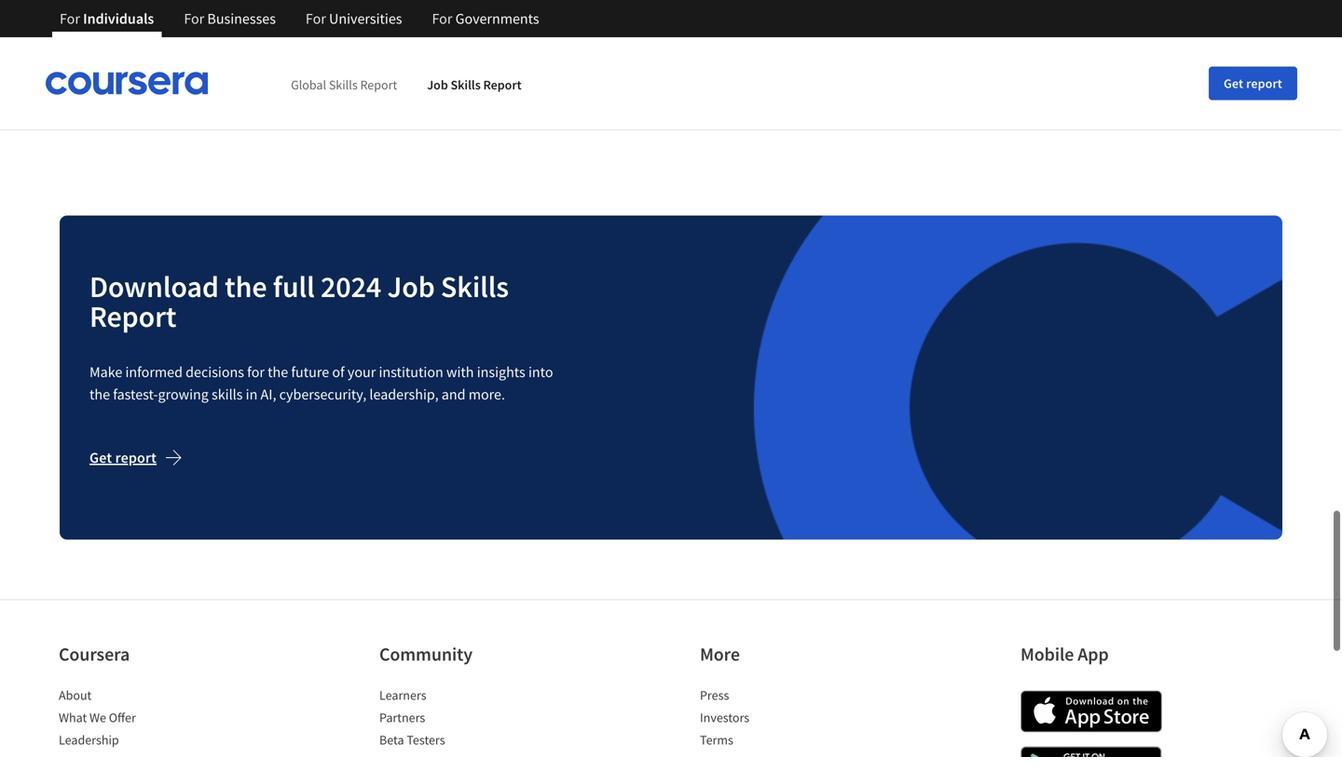 Task type: describe. For each thing, give the bounding box(es) containing it.
your
[[348, 363, 376, 382]]

in
[[246, 386, 258, 404]]

universities
[[329, 9, 402, 28]]

global skills report link
[[291, 77, 397, 93]]

investors link
[[700, 710, 750, 727]]

banner navigation
[[45, 0, 554, 37]]

for governments
[[432, 9, 539, 28]]

report inside "download the full 2024 job skills report"
[[89, 298, 177, 335]]

1 horizontal spatial get
[[1224, 75, 1244, 92]]

full
[[273, 268, 315, 305]]

job skills report link
[[427, 77, 522, 93]]

app
[[1078, 643, 1109, 667]]

for for universities
[[306, 9, 326, 28]]

skills
[[212, 386, 243, 404]]

list for more
[[700, 687, 858, 758]]

global skills report
[[291, 77, 397, 93]]

get it on google play image
[[1021, 747, 1162, 758]]

global
[[291, 77, 326, 93]]

leadership,
[[369, 386, 439, 404]]

report for job skills report
[[483, 77, 522, 93]]

what
[[59, 710, 87, 727]]

investors
[[700, 710, 750, 727]]

for for businesses
[[184, 9, 204, 28]]

more.
[[469, 386, 505, 404]]

the inside "download the full 2024 job skills report"
[[225, 268, 267, 305]]

press
[[700, 688, 729, 704]]

0 vertical spatial job
[[427, 77, 448, 93]]

for universities
[[306, 9, 402, 28]]

1 vertical spatial get report button
[[89, 436, 198, 481]]

learners link
[[379, 688, 427, 704]]

sap logo small image
[[527, 0, 620, 50]]

press investors terms
[[700, 688, 750, 749]]

leadership link
[[59, 732, 119, 749]]

skills for global
[[329, 77, 358, 93]]

0 vertical spatial get report
[[1224, 75, 1283, 92]]

make informed decisions for the future of your institution with insights into the fastest-growing skills in ai, cybersecurity, leadership, and more.
[[89, 363, 553, 404]]

governments
[[455, 9, 539, 28]]

terms
[[700, 732, 733, 749]]

0 horizontal spatial the
[[89, 386, 110, 404]]

1 horizontal spatial report
[[1246, 75, 1283, 92]]

beta testers link
[[379, 732, 445, 749]]

with
[[446, 363, 474, 382]]

1 vertical spatial the
[[268, 363, 288, 382]]

terms link
[[700, 732, 733, 749]]

skills for job
[[451, 77, 481, 93]]

download on the app store image
[[1021, 691, 1162, 733]]

make
[[89, 363, 122, 382]]

1 horizontal spatial get report button
[[1209, 67, 1297, 100]]

beta
[[379, 732, 404, 749]]

mobile
[[1021, 643, 1074, 667]]

1 vertical spatial report
[[115, 449, 157, 468]]

offer
[[109, 710, 136, 727]]

report for global skills report
[[360, 77, 397, 93]]



Task type: locate. For each thing, give the bounding box(es) containing it.
for left individuals
[[60, 9, 80, 28]]

report down universities
[[360, 77, 397, 93]]

press link
[[700, 688, 729, 704]]

0 horizontal spatial list
[[59, 687, 217, 758]]

2 list from the left
[[379, 687, 538, 758]]

institution
[[379, 363, 443, 382]]

list containing learners
[[379, 687, 538, 758]]

the right for
[[268, 363, 288, 382]]

skills
[[329, 77, 358, 93], [451, 77, 481, 93], [441, 268, 509, 305]]

0 horizontal spatial get report button
[[89, 436, 198, 481]]

businesses
[[207, 9, 276, 28]]

list for coursera
[[59, 687, 217, 758]]

2 for from the left
[[184, 9, 204, 28]]

2 horizontal spatial list
[[700, 687, 858, 758]]

list containing press
[[700, 687, 858, 758]]

job right "2024"
[[387, 268, 435, 305]]

download the full 2024 job skills report
[[89, 268, 509, 335]]

1 horizontal spatial the
[[225, 268, 267, 305]]

1 horizontal spatial report
[[360, 77, 397, 93]]

testers
[[407, 732, 445, 749]]

learners
[[379, 688, 427, 704]]

growing
[[158, 386, 209, 404]]

individuals
[[83, 9, 154, 28]]

list containing about
[[59, 687, 217, 758]]

leadership
[[59, 732, 119, 749]]

for
[[247, 363, 265, 382]]

2 vertical spatial the
[[89, 386, 110, 404]]

0 horizontal spatial report
[[115, 449, 157, 468]]

for
[[60, 9, 80, 28], [184, 9, 204, 28], [306, 9, 326, 28], [432, 9, 452, 28]]

0 horizontal spatial get report
[[89, 449, 157, 468]]

of
[[332, 363, 345, 382]]

informed
[[125, 363, 183, 382]]

1 for from the left
[[60, 9, 80, 28]]

for for governments
[[432, 9, 452, 28]]

for individuals
[[60, 9, 154, 28]]

3 for from the left
[[306, 9, 326, 28]]

report down 'governments'
[[483, 77, 522, 93]]

fastest-
[[113, 386, 158, 404]]

1 vertical spatial job
[[387, 268, 435, 305]]

the left full
[[225, 268, 267, 305]]

cybersecurity,
[[279, 386, 367, 404]]

about link
[[59, 688, 92, 704]]

get
[[1224, 75, 1244, 92], [89, 449, 112, 468]]

report
[[360, 77, 397, 93], [483, 77, 522, 93], [89, 298, 177, 335]]

list
[[59, 687, 217, 758], [379, 687, 538, 758], [700, 687, 858, 758]]

0 horizontal spatial report
[[89, 298, 177, 335]]

partners link
[[379, 710, 425, 727]]

download
[[89, 268, 219, 305]]

1 horizontal spatial get report
[[1224, 75, 1283, 92]]

about
[[59, 688, 92, 704]]

1 list from the left
[[59, 687, 217, 758]]

1 vertical spatial get
[[89, 449, 112, 468]]

learners partners beta testers
[[379, 688, 445, 749]]

skills down for governments
[[451, 77, 481, 93]]

job inside "download the full 2024 job skills report"
[[387, 268, 435, 305]]

into
[[528, 363, 553, 382]]

0 vertical spatial get
[[1224, 75, 1244, 92]]

sap
[[650, 17, 675, 36]]

report up informed
[[89, 298, 177, 335]]

coursera
[[59, 643, 130, 667]]

coursera logo image
[[45, 72, 209, 95]]

for left 'governments'
[[432, 9, 452, 28]]

partners
[[379, 710, 425, 727]]

list for community
[[379, 687, 538, 758]]

get report
[[1224, 75, 1283, 92], [89, 449, 157, 468]]

1 vertical spatial get report
[[89, 449, 157, 468]]

future
[[291, 363, 329, 382]]

0 vertical spatial the
[[225, 268, 267, 305]]

job down for governments
[[427, 77, 448, 93]]

decisions
[[186, 363, 244, 382]]

job skills report
[[427, 77, 522, 93]]

job
[[427, 77, 448, 93], [387, 268, 435, 305]]

more
[[700, 643, 740, 667]]

1 horizontal spatial list
[[379, 687, 538, 758]]

ai,
[[261, 386, 276, 404]]

3 list from the left
[[700, 687, 858, 758]]

for left universities
[[306, 9, 326, 28]]

mobile app
[[1021, 643, 1109, 667]]

we
[[89, 710, 106, 727]]

skills inside "download the full 2024 job skills report"
[[441, 268, 509, 305]]

community
[[379, 643, 473, 667]]

skills right the "global"
[[329, 77, 358, 93]]

insights
[[477, 363, 525, 382]]

0 vertical spatial get report button
[[1209, 67, 1297, 100]]

for left businesses
[[184, 9, 204, 28]]

2 horizontal spatial the
[[268, 363, 288, 382]]

the down make
[[89, 386, 110, 404]]

about what we offer leadership
[[59, 688, 136, 749]]

skills up with
[[441, 268, 509, 305]]

and
[[442, 386, 466, 404]]

4 for from the left
[[432, 9, 452, 28]]

2 horizontal spatial report
[[483, 77, 522, 93]]

2024
[[321, 268, 381, 305]]

for businesses
[[184, 9, 276, 28]]

0 horizontal spatial get
[[89, 449, 112, 468]]

the
[[225, 268, 267, 305], [268, 363, 288, 382], [89, 386, 110, 404]]

what we offer link
[[59, 710, 136, 727]]

for for individuals
[[60, 9, 80, 28]]

0 vertical spatial report
[[1246, 75, 1283, 92]]

get report button
[[1209, 67, 1297, 100], [89, 436, 198, 481]]

report
[[1246, 75, 1283, 92], [115, 449, 157, 468]]



Task type: vqa. For each thing, say whether or not it's contained in the screenshot.
results
no



